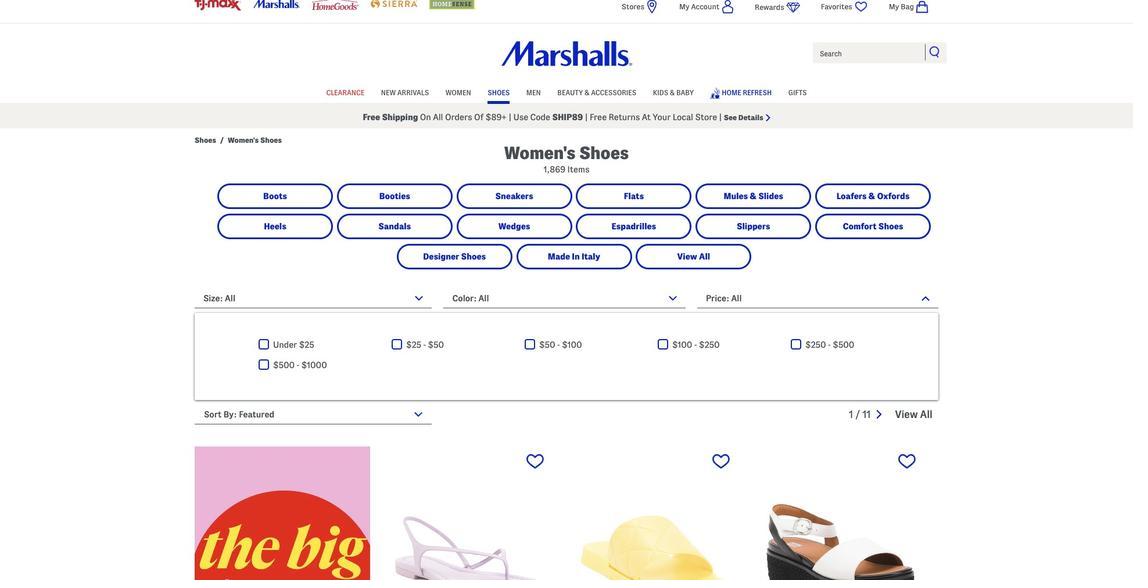 Task type: describe. For each thing, give the bounding box(es) containing it.
1 $250 from the left
[[700, 341, 720, 350]]

my bag
[[890, 2, 915, 10]]

new
[[381, 89, 396, 96]]

heels link
[[219, 216, 331, 238]]

kids & baby link
[[653, 83, 694, 101]]

rewards
[[755, 3, 785, 11]]

& for baby
[[670, 89, 675, 96]]

sort
[[204, 411, 222, 420]]

slides
[[759, 192, 784, 201]]

1 horizontal spatial shoes link
[[488, 83, 510, 101]]

loafers & oxfords
[[837, 192, 910, 201]]

& for oxfords
[[869, 192, 876, 201]]

sneakers
[[496, 192, 534, 201]]

clearance
[[326, 89, 365, 96]]

navigation inside product sorting navigation
[[850, 402, 939, 429]]

$1000
[[302, 361, 327, 370]]

local
[[673, 113, 694, 122]]

booties link
[[339, 185, 451, 208]]

gifts link
[[789, 83, 807, 101]]

gifts
[[789, 89, 807, 96]]

designer shoes
[[423, 252, 486, 262]]

home
[[722, 89, 742, 96]]

ship89
[[553, 113, 583, 122]]

leather platform espadrille sandals image
[[753, 447, 929, 581]]

size:
[[204, 294, 223, 304]]

marshalls home image
[[502, 41, 632, 67]]

designer shoes link
[[399, 246, 511, 268]]

all right view
[[700, 252, 711, 262]]

arrivals
[[398, 89, 429, 96]]

view all
[[678, 252, 711, 262]]

beauty & accessories link
[[558, 83, 637, 101]]

sandals link
[[339, 216, 451, 238]]

- for $500
[[297, 361, 300, 370]]

shoes inside menu bar
[[488, 89, 510, 96]]

boots link
[[219, 185, 331, 208]]

$25 - $50
[[406, 341, 444, 350]]

home refresh link
[[710, 82, 772, 102]]

loafers & oxfords link
[[818, 185, 930, 208]]

loafers
[[837, 192, 867, 201]]

boots
[[263, 192, 287, 201]]

designer
[[423, 252, 460, 262]]

none submit inside site search "search box"
[[930, 46, 941, 58]]

my account link
[[680, 0, 734, 14]]

& for accessories
[[585, 89, 590, 96]]

2 $250 from the left
[[806, 341, 827, 350]]

view all link
[[896, 409, 933, 420]]

details
[[739, 113, 764, 122]]

/ for shoes
[[220, 136, 224, 144]]

mules & slides link
[[698, 185, 810, 208]]

free shipping on all orders of $89+ | use code ship89 | free returns at your local store | see details
[[363, 113, 764, 122]]

on
[[420, 113, 431, 122]]

your
[[653, 113, 671, 122]]

sneakers link
[[459, 185, 571, 208]]

2 free from the left
[[590, 113, 607, 122]]

made in italy link
[[518, 246, 631, 268]]

home refresh
[[722, 89, 772, 96]]

comfort shoes
[[843, 222, 904, 231]]

men
[[527, 89, 541, 96]]

account
[[692, 2, 720, 10]]

kids
[[653, 89, 669, 96]]

2 $50 from the left
[[540, 341, 556, 350]]

shipping
[[382, 113, 418, 122]]

stores link
[[622, 0, 659, 14]]

in
[[572, 252, 580, 262]]

women
[[446, 89, 471, 96]]

baby
[[677, 89, 694, 96]]

menu bar containing clearance
[[195, 82, 939, 103]]

see
[[724, 113, 737, 122]]

mules & slides
[[724, 192, 784, 201]]

code
[[531, 113, 551, 122]]

mules
[[724, 192, 749, 201]]

women's inside women's shoes 1,869 items
[[505, 144, 576, 163]]

color:
[[453, 294, 477, 304]]

sort by: featured
[[204, 411, 275, 420]]

marshalls.com image
[[254, 0, 300, 8]]

new arrivals
[[381, 89, 429, 96]]

all for size:
[[225, 294, 235, 304]]

women link
[[446, 83, 471, 101]]

& for slides
[[750, 192, 757, 201]]

wedges link
[[459, 216, 571, 238]]

color: all
[[453, 294, 489, 304]]

comfort shoes link
[[818, 216, 930, 238]]

fabio slide sandals image
[[567, 447, 743, 581]]

featured
[[239, 411, 275, 420]]

bag
[[901, 2, 915, 10]]

see details link
[[724, 113, 771, 122]]

espadrilles link
[[578, 216, 690, 238]]

price: all
[[707, 294, 742, 304]]

espadrilles
[[612, 222, 657, 231]]

1 | from the left
[[509, 113, 512, 122]]

view
[[678, 252, 698, 262]]

0 horizontal spatial women's
[[228, 136, 259, 144]]

1 free from the left
[[363, 113, 380, 122]]

- for $100
[[695, 341, 698, 350]]

flats link
[[578, 185, 690, 208]]



Task type: vqa. For each thing, say whether or not it's contained in the screenshot.
Color:
yes



Task type: locate. For each thing, give the bounding box(es) containing it.
- for $25
[[424, 341, 426, 350]]

of
[[474, 113, 484, 122]]

view all
[[896, 409, 933, 420]]

free left shipping at the left
[[363, 113, 380, 122]]

$100
[[562, 341, 582, 350], [673, 341, 693, 350]]

$89+
[[486, 113, 507, 122]]

1 horizontal spatial women's
[[505, 144, 576, 163]]

list box containing under $25
[[250, 331, 933, 383]]

2 $100 from the left
[[673, 341, 693, 350]]

all
[[921, 409, 933, 420]]

1 vertical spatial /
[[856, 409, 861, 420]]

menu bar
[[195, 82, 939, 103]]

& right beauty on the top of the page
[[585, 89, 590, 96]]

$25 - $50 option
[[392, 340, 525, 351]]

shoes
[[488, 89, 510, 96], [195, 136, 216, 144], [261, 136, 282, 144], [580, 144, 629, 163], [879, 222, 904, 231], [461, 252, 486, 262]]

0 horizontal spatial free
[[363, 113, 380, 122]]

$500 - $1000
[[273, 361, 327, 370]]

$500 inside the $250 - $500 option
[[833, 341, 855, 350]]

11
[[863, 409, 871, 420]]

shoes / women's shoes
[[195, 136, 282, 144]]

sierra.com image
[[371, 0, 417, 8]]

flats
[[624, 192, 644, 201]]

product pagination menu bar
[[850, 402, 939, 429]]

beauty
[[558, 89, 584, 96]]

& right kids at the right of page
[[670, 89, 675, 96]]

- inside the $100 - $250 option
[[695, 341, 698, 350]]

accessories
[[591, 89, 637, 96]]

$500 - $1000 option
[[259, 360, 392, 372]]

all right on
[[433, 113, 443, 122]]

leather deana flat sandals image
[[381, 447, 556, 581]]

/
[[220, 136, 224, 144], [856, 409, 861, 420]]

all right the price:
[[732, 294, 742, 304]]

men link
[[527, 83, 541, 101]]

site search search field
[[812, 41, 948, 65]]

$100 - $250 option
[[658, 340, 791, 351]]

-
[[424, 341, 426, 350], [558, 341, 560, 350], [695, 341, 698, 350], [829, 341, 831, 350], [297, 361, 300, 370]]

at
[[642, 113, 651, 122]]

& right "loafers"
[[869, 192, 876, 201]]

1 horizontal spatial $500
[[833, 341, 855, 350]]

clearance link
[[326, 83, 365, 101]]

favorites link
[[821, 0, 869, 14]]

0 horizontal spatial $25
[[299, 341, 314, 350]]

women's
[[228, 136, 259, 144], [505, 144, 576, 163]]

beauty & accessories
[[558, 89, 637, 96]]

my left bag
[[890, 2, 900, 10]]

marquee containing free shipping
[[0, 106, 1134, 129]]

view
[[896, 409, 918, 420]]

all for color:
[[479, 294, 489, 304]]

shoes link
[[488, 83, 510, 101], [195, 135, 216, 145]]

navigation containing 1 / 11
[[850, 402, 939, 429]]

size: all
[[204, 294, 235, 304]]

sandals
[[379, 222, 411, 231]]

0 horizontal spatial shoes link
[[195, 135, 216, 145]]

- inside the $250 - $500 option
[[829, 341, 831, 350]]

all inside marquee
[[433, 113, 443, 122]]

|
[[509, 113, 512, 122], [585, 113, 588, 122]]

banner containing free shipping
[[0, 0, 1134, 129]]

refresh
[[743, 89, 772, 96]]

slippers
[[737, 222, 771, 231]]

wce image
[[195, 447, 370, 581]]

1 / 11
[[850, 409, 871, 420]]

slippers link
[[698, 216, 810, 238]]

view all link
[[638, 246, 750, 268]]

2 | from the left
[[585, 113, 588, 122]]

marquee
[[0, 106, 1134, 129]]

rewards link
[[755, 0, 801, 15]]

Search text field
[[812, 41, 948, 65]]

kids & baby
[[653, 89, 694, 96]]

- inside $500 - $1000 option
[[297, 361, 300, 370]]

1,869
[[544, 165, 566, 174]]

free down "beauty & accessories"
[[590, 113, 607, 122]]

$250
[[700, 341, 720, 350], [806, 341, 827, 350]]

1 horizontal spatial free
[[590, 113, 607, 122]]

- for $50
[[558, 341, 560, 350]]

0 vertical spatial shoes link
[[488, 83, 510, 101]]

banner
[[0, 0, 1134, 129]]

returns
[[609, 113, 640, 122]]

my for my account
[[680, 2, 690, 10]]

homesense.com image
[[430, 0, 476, 9]]

my left the "account" in the right top of the page
[[680, 2, 690, 10]]

$100 - $250
[[673, 341, 720, 350]]

- inside $25 - $50 option
[[424, 341, 426, 350]]

all right size:
[[225, 294, 235, 304]]

$50 - $100 option
[[525, 340, 658, 351]]

use
[[514, 113, 529, 122]]

price:
[[707, 294, 730, 304]]

2 my from the left
[[890, 2, 900, 10]]

1 $100 from the left
[[562, 341, 582, 350]]

all for price:
[[732, 294, 742, 304]]

oxfords
[[878, 192, 910, 201]]

1 horizontal spatial $25
[[406, 341, 422, 350]]

/ for 1
[[856, 409, 861, 420]]

1 horizontal spatial $250
[[806, 341, 827, 350]]

tjmaxx.com image
[[195, 0, 241, 11]]

0 horizontal spatial |
[[509, 113, 512, 122]]

| right ship89
[[585, 113, 588, 122]]

$250 - $500
[[806, 341, 855, 350]]

favorites
[[821, 2, 853, 10]]

new arrivals link
[[381, 83, 429, 101]]

women's shoes 1,869 items
[[505, 144, 629, 174]]

| left use
[[509, 113, 512, 122]]

1 $50 from the left
[[428, 341, 444, 350]]

& right mules
[[750, 192, 757, 201]]

0 horizontal spatial my
[[680, 2, 690, 10]]

1 vertical spatial shoes link
[[195, 135, 216, 145]]

under $25 option
[[259, 340, 392, 351]]

0 horizontal spatial $250
[[700, 341, 720, 350]]

0 vertical spatial /
[[220, 136, 224, 144]]

0 horizontal spatial $100
[[562, 341, 582, 350]]

$50 - $100
[[540, 341, 582, 350]]

booties
[[380, 192, 410, 201]]

made in italy
[[548, 252, 601, 262]]

wedges
[[499, 222, 531, 231]]

my account
[[680, 2, 720, 10]]

made
[[548, 252, 570, 262]]

- inside $50 - $100 option
[[558, 341, 560, 350]]

shoes inside women's shoes 1,869 items
[[580, 144, 629, 163]]

/ inside product pagination menu bar
[[856, 409, 861, 420]]

0 horizontal spatial $500
[[273, 361, 295, 370]]

my bag link
[[890, 0, 939, 14]]

1 vertical spatial $500
[[273, 361, 295, 370]]

list box
[[250, 331, 933, 383]]

store |
[[696, 113, 722, 122]]

1 horizontal spatial my
[[890, 2, 900, 10]]

1 horizontal spatial $50
[[540, 341, 556, 350]]

0 horizontal spatial /
[[220, 136, 224, 144]]

&
[[585, 89, 590, 96], [670, 89, 675, 96], [750, 192, 757, 201], [869, 192, 876, 201]]

None submit
[[930, 46, 941, 58]]

$250 - $500 option
[[791, 340, 925, 351]]

$50
[[428, 341, 444, 350], [540, 341, 556, 350]]

1 horizontal spatial |
[[585, 113, 588, 122]]

by:
[[224, 411, 237, 420]]

my for my bag
[[890, 2, 900, 10]]

1 horizontal spatial /
[[856, 409, 861, 420]]

$500 inside $500 - $1000 option
[[273, 361, 295, 370]]

1 $25 from the left
[[299, 341, 314, 350]]

1 horizontal spatial $100
[[673, 341, 693, 350]]

$500
[[833, 341, 855, 350], [273, 361, 295, 370]]

heels
[[264, 222, 287, 231]]

navigation
[[850, 402, 939, 429]]

0 horizontal spatial $50
[[428, 341, 444, 350]]

- for $250
[[829, 341, 831, 350]]

homegoods.com image
[[312, 0, 359, 10]]

italy
[[582, 252, 601, 262]]

comfort
[[843, 222, 877, 231]]

product sorting navigation
[[195, 402, 939, 434]]

1
[[850, 409, 854, 420]]

2 $25 from the left
[[406, 341, 422, 350]]

all
[[433, 113, 443, 122], [700, 252, 711, 262], [225, 294, 235, 304], [479, 294, 489, 304], [732, 294, 742, 304]]

all right color:
[[479, 294, 489, 304]]

under
[[273, 341, 297, 350]]

0 vertical spatial $500
[[833, 341, 855, 350]]

1 my from the left
[[680, 2, 690, 10]]



